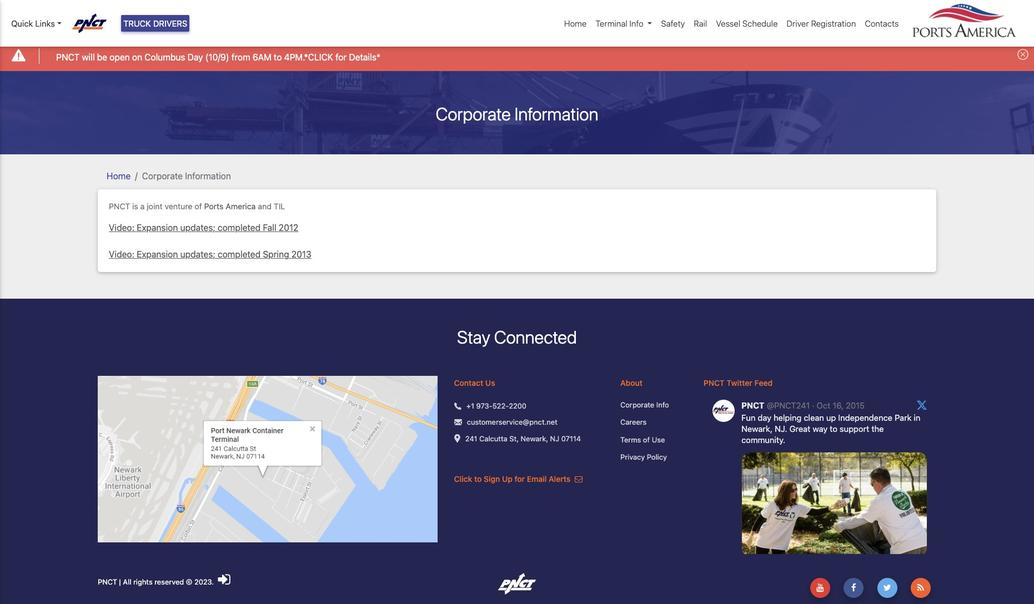 Task type: locate. For each thing, give the bounding box(es) containing it.
pnct will be open on columbus day (10/9) from 6am to 4pm.*click for details* alert
[[0, 41, 1034, 71]]

vessel schedule
[[716, 18, 778, 28]]

(10/9)
[[205, 52, 229, 62]]

1 vertical spatial corporate information
[[142, 171, 231, 181]]

of
[[195, 201, 202, 211], [643, 435, 650, 444]]

1 vertical spatial expansion
[[137, 249, 178, 259]]

1 horizontal spatial information
[[515, 103, 598, 124]]

1 video: from the top
[[109, 223, 134, 233]]

1 vertical spatial home
[[107, 171, 131, 181]]

2 expansion from the top
[[137, 249, 178, 259]]

home
[[564, 18, 587, 28], [107, 171, 131, 181]]

0 vertical spatial home link
[[560, 13, 591, 34]]

2 vertical spatial corporate
[[620, 400, 654, 409]]

1 vertical spatial to
[[474, 474, 482, 484]]

2013
[[291, 249, 311, 259]]

updates; down pnct is a joint venture of ports america and til
[[180, 223, 215, 233]]

0 horizontal spatial to
[[274, 52, 282, 62]]

1 horizontal spatial for
[[515, 474, 525, 484]]

info for terminal info
[[630, 18, 644, 28]]

pnct
[[56, 52, 80, 62], [109, 201, 130, 211], [704, 378, 725, 387], [98, 577, 117, 586]]

info inside "link"
[[656, 400, 669, 409]]

pnct is a joint venture of ports america and til
[[109, 201, 285, 211]]

0 vertical spatial home
[[564, 18, 587, 28]]

1 completed from the top
[[218, 223, 261, 233]]

0 vertical spatial video:
[[109, 223, 134, 233]]

info up the careers link
[[656, 400, 669, 409]]

up
[[502, 474, 513, 484]]

0 horizontal spatial information
[[185, 171, 231, 181]]

stay
[[457, 327, 490, 348]]

1 vertical spatial video:
[[109, 249, 134, 259]]

video: expansion updates; completed spring 2013
[[109, 249, 311, 259]]

1 updates; from the top
[[180, 223, 215, 233]]

4pm.*click
[[284, 52, 333, 62]]

expansion for video: expansion updates; completed fall 2012
[[137, 223, 178, 233]]

2012
[[279, 223, 298, 233]]

twitter
[[727, 378, 753, 387]]

completed left spring
[[218, 249, 261, 259]]

07114
[[561, 434, 581, 443]]

pnct left the |
[[98, 577, 117, 586]]

updates; for fall
[[180, 223, 215, 233]]

completed down america
[[218, 223, 261, 233]]

safety link
[[657, 13, 689, 34]]

2 updates; from the top
[[180, 249, 215, 259]]

0 horizontal spatial home link
[[107, 171, 131, 181]]

truck drivers link
[[121, 15, 190, 32]]

0 horizontal spatial info
[[630, 18, 644, 28]]

0 vertical spatial completed
[[218, 223, 261, 233]]

pnct for pnct twitter feed
[[704, 378, 725, 387]]

driver registration
[[787, 18, 856, 28]]

pnct left will
[[56, 52, 80, 62]]

of left ports at the left of page
[[195, 201, 202, 211]]

to
[[274, 52, 282, 62], [474, 474, 482, 484]]

video:
[[109, 223, 134, 233], [109, 249, 134, 259]]

corporate inside "link"
[[620, 400, 654, 409]]

+1 973-522-2200
[[466, 401, 527, 410]]

video: expansion updates; completed fall 2012 link
[[109, 221, 925, 235]]

pnct inside alert
[[56, 52, 80, 62]]

contacts link
[[861, 13, 903, 34]]

for right up
[[515, 474, 525, 484]]

details*
[[349, 52, 381, 62]]

customerservice@pnct.net link
[[467, 417, 558, 428]]

pnct will be open on columbus day (10/9) from 6am to 4pm.*click for details* link
[[56, 50, 381, 64]]

be
[[97, 52, 107, 62]]

info right terminal
[[630, 18, 644, 28]]

1 vertical spatial info
[[656, 400, 669, 409]]

fall
[[263, 223, 276, 233]]

completed inside "link"
[[218, 223, 261, 233]]

information
[[515, 103, 598, 124], [185, 171, 231, 181]]

1 vertical spatial completed
[[218, 249, 261, 259]]

0 vertical spatial to
[[274, 52, 282, 62]]

truck drivers
[[123, 18, 187, 28]]

quick
[[11, 18, 33, 28]]

vessel schedule link
[[712, 13, 782, 34]]

newark,
[[521, 434, 548, 443]]

video: expansion updates; completed spring 2013 link
[[109, 248, 925, 261]]

updates; for spring
[[180, 249, 215, 259]]

0 vertical spatial of
[[195, 201, 202, 211]]

envelope o image
[[575, 475, 583, 483]]

for inside 'pnct will be open on columbus day (10/9) from 6am to 4pm.*click for details*' link
[[336, 52, 347, 62]]

expansion inside "link"
[[137, 223, 178, 233]]

to left sign
[[474, 474, 482, 484]]

updates; inside "link"
[[180, 223, 215, 233]]

0 vertical spatial for
[[336, 52, 347, 62]]

video: inside "link"
[[109, 223, 134, 233]]

pnct left is
[[109, 201, 130, 211]]

1 horizontal spatial info
[[656, 400, 669, 409]]

pnct for pnct will be open on columbus day (10/9) from 6am to 4pm.*click for details*
[[56, 52, 80, 62]]

venture
[[165, 201, 192, 211]]

completed
[[218, 223, 261, 233], [218, 249, 261, 259]]

contacts
[[865, 18, 899, 28]]

1 vertical spatial information
[[185, 171, 231, 181]]

info
[[630, 18, 644, 28], [656, 400, 669, 409]]

1 vertical spatial updates;
[[180, 249, 215, 259]]

completed for spring
[[218, 249, 261, 259]]

2 completed from the top
[[218, 249, 261, 259]]

1 horizontal spatial of
[[643, 435, 650, 444]]

973-
[[476, 401, 492, 410]]

privacy policy
[[620, 453, 667, 462]]

to right 6am
[[274, 52, 282, 62]]

privacy
[[620, 453, 645, 462]]

0 vertical spatial corporate information
[[436, 103, 598, 124]]

1 vertical spatial corporate
[[142, 171, 183, 181]]

updates; down the video: expansion updates; completed fall 2012
[[180, 249, 215, 259]]

use
[[652, 435, 665, 444]]

2 horizontal spatial corporate
[[620, 400, 654, 409]]

customerservice@pnct.net
[[467, 418, 558, 427]]

1 vertical spatial of
[[643, 435, 650, 444]]

0 horizontal spatial for
[[336, 52, 347, 62]]

0 vertical spatial expansion
[[137, 223, 178, 233]]

0 horizontal spatial home
[[107, 171, 131, 181]]

click to sign up for email alerts
[[454, 474, 573, 484]]

0 vertical spatial info
[[630, 18, 644, 28]]

0 vertical spatial corporate
[[436, 103, 511, 124]]

open
[[110, 52, 130, 62]]

pnct left twitter
[[704, 378, 725, 387]]

expansion
[[137, 223, 178, 233], [137, 249, 178, 259]]

1 horizontal spatial corporate
[[436, 103, 511, 124]]

0 vertical spatial updates;
[[180, 223, 215, 233]]

2 video: from the top
[[109, 249, 134, 259]]

of left use
[[643, 435, 650, 444]]

241
[[465, 434, 477, 443]]

2200
[[509, 401, 527, 410]]

for left details*
[[336, 52, 347, 62]]

driver
[[787, 18, 809, 28]]

terminal
[[596, 18, 627, 28]]

1 expansion from the top
[[137, 223, 178, 233]]

updates;
[[180, 223, 215, 233], [180, 249, 215, 259]]



Task type: vqa. For each thing, say whether or not it's contained in the screenshot.
TARRIF
no



Task type: describe. For each thing, give the bounding box(es) containing it.
to inside alert
[[274, 52, 282, 62]]

info for corporate info
[[656, 400, 669, 409]]

pnct twitter feed
[[704, 378, 773, 387]]

vessel
[[716, 18, 740, 28]]

of inside terms of use link
[[643, 435, 650, 444]]

expansion for video: expansion updates; completed spring 2013
[[137, 249, 178, 259]]

sign
[[484, 474, 500, 484]]

pnct for pnct is a joint venture of ports america and til
[[109, 201, 130, 211]]

©
[[186, 577, 192, 586]]

rights
[[133, 577, 153, 586]]

quick links link
[[11, 17, 61, 30]]

ports
[[204, 201, 223, 211]]

from
[[232, 52, 250, 62]]

rail
[[694, 18, 707, 28]]

terminal info
[[596, 18, 644, 28]]

video: for video: expansion updates; completed spring 2013
[[109, 249, 134, 259]]

drivers
[[153, 18, 187, 28]]

til
[[274, 201, 285, 211]]

is
[[132, 201, 138, 211]]

st,
[[510, 434, 519, 443]]

terms of use
[[620, 435, 665, 444]]

terms
[[620, 435, 641, 444]]

and
[[258, 201, 272, 211]]

1 horizontal spatial home link
[[560, 13, 591, 34]]

terminal info link
[[591, 13, 657, 34]]

registration
[[811, 18, 856, 28]]

close image
[[1018, 49, 1029, 60]]

corporate info link
[[620, 400, 687, 411]]

all
[[123, 577, 131, 586]]

video: expansion updates; completed fall 2012
[[109, 223, 298, 233]]

america
[[226, 201, 256, 211]]

stay connected
[[457, 327, 577, 348]]

contact us
[[454, 378, 495, 387]]

careers link
[[620, 417, 687, 428]]

privacy policy link
[[620, 452, 687, 463]]

0 horizontal spatial of
[[195, 201, 202, 211]]

alerts
[[549, 474, 571, 484]]

email
[[527, 474, 547, 484]]

sign in image
[[218, 572, 230, 587]]

us
[[485, 378, 495, 387]]

truck
[[123, 18, 151, 28]]

1 vertical spatial home link
[[107, 171, 131, 181]]

will
[[82, 52, 95, 62]]

+1
[[466, 401, 474, 410]]

6am
[[253, 52, 271, 62]]

video: for video: expansion updates; completed fall 2012
[[109, 223, 134, 233]]

1 horizontal spatial to
[[474, 474, 482, 484]]

1 horizontal spatial corporate information
[[436, 103, 598, 124]]

click to sign up for email alerts link
[[454, 474, 583, 484]]

corporate info
[[620, 400, 669, 409]]

completed for fall
[[218, 223, 261, 233]]

|
[[119, 577, 121, 586]]

driver registration link
[[782, 13, 861, 34]]

quick links
[[11, 18, 55, 28]]

1 vertical spatial for
[[515, 474, 525, 484]]

0 horizontal spatial corporate information
[[142, 171, 231, 181]]

terms of use link
[[620, 435, 687, 446]]

pnct will be open on columbus day (10/9) from 6am to 4pm.*click for details*
[[56, 52, 381, 62]]

careers
[[620, 418, 647, 427]]

0 vertical spatial information
[[515, 103, 598, 124]]

spring
[[263, 249, 289, 259]]

0 horizontal spatial corporate
[[142, 171, 183, 181]]

reserved
[[155, 577, 184, 586]]

pnct for pnct | all rights reserved © 2023.
[[98, 577, 117, 586]]

ports america link
[[204, 201, 256, 211]]

+1 973-522-2200 link
[[466, 401, 527, 412]]

a
[[140, 201, 145, 211]]

contact
[[454, 378, 483, 387]]

2023.
[[194, 577, 214, 586]]

rail link
[[689, 13, 712, 34]]

schedule
[[743, 18, 778, 28]]

safety
[[661, 18, 685, 28]]

on
[[132, 52, 142, 62]]

1 horizontal spatial home
[[564, 18, 587, 28]]

241 calcutta st, newark, nj 07114 link
[[465, 434, 581, 444]]

241 calcutta st, newark, nj 07114
[[465, 434, 581, 443]]

pnct | all rights reserved © 2023.
[[98, 577, 216, 586]]

522-
[[492, 401, 509, 410]]

calcutta
[[479, 434, 508, 443]]

click
[[454, 474, 472, 484]]

policy
[[647, 453, 667, 462]]

joint
[[147, 201, 163, 211]]

feed
[[755, 378, 773, 387]]

links
[[35, 18, 55, 28]]

connected
[[494, 327, 577, 348]]

day
[[188, 52, 203, 62]]

columbus
[[145, 52, 185, 62]]

nj
[[550, 434, 559, 443]]

about
[[620, 378, 643, 387]]



